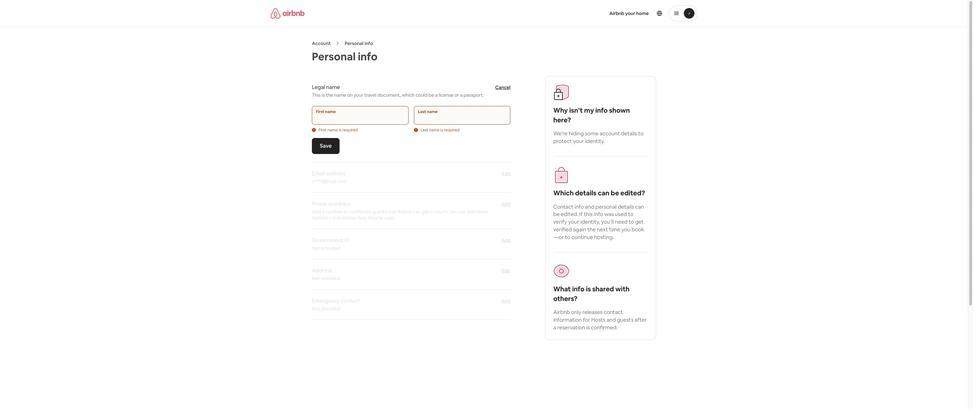 Task type: describe. For each thing, give the bounding box(es) containing it.
contact inside emergency contact not provided
[[341, 298, 360, 305]]

details for account
[[621, 130, 637, 137]]

verified
[[553, 226, 572, 233]]

why isn't my info shown here?
[[553, 106, 630, 124]]

email
[[312, 170, 325, 177]]

1 vertical spatial numbers
[[312, 215, 331, 221]]

travel
[[364, 92, 376, 98]]

is for last
[[440, 127, 443, 133]]

first name is required
[[319, 127, 358, 133]]

and inside airbnb only releases contact information for hosts and guests after a reservation is confirmed.
[[607, 317, 616, 324]]

your inside we're hiding some account details to protect your identity.
[[573, 138, 584, 145]]

confirmed
[[349, 209, 372, 215]]

edit button for address
[[502, 268, 511, 274]]

0 vertical spatial numbers
[[328, 200, 350, 208]]

edit button for email address
[[502, 170, 511, 177]]

first
[[319, 127, 327, 133]]

to up you
[[629, 219, 634, 226]]

the inside contact info and personal details can be edited. if this info was used to verify your identity, you'll need to get verified again the next time you book —or to continue hosting.
[[587, 226, 596, 233]]

continue
[[572, 234, 593, 241]]

after
[[635, 317, 647, 324]]

with
[[615, 285, 630, 294]]

address
[[312, 267, 332, 274]]

how
[[358, 215, 367, 221]]

provided for government
[[321, 245, 340, 251]]

a inside the phone numbers add a number so confirmed guests and airbnb can get in touch. you can add other numbers and choose how they're used.
[[322, 209, 325, 215]]

name for last
[[429, 127, 439, 133]]

1 vertical spatial details
[[575, 189, 597, 197]]

cancel
[[495, 84, 511, 90]]

airbnb only releases contact information for hosts and guests after a reservation is confirmed.
[[553, 309, 647, 331]]

government id not provided
[[312, 237, 350, 251]]

verify
[[553, 219, 567, 226]]

—or
[[553, 234, 564, 241]]

be inside contact info and personal details can be edited. if this info was used to verify your identity, you'll need to get verified again the next time you book —or to continue hosting.
[[553, 211, 560, 218]]

name left on
[[334, 92, 346, 98]]

can inside contact info and personal details can be edited. if this info was used to verify your identity, you'll need to get verified again the next time you book —or to continue hosting.
[[635, 203, 644, 210]]

for
[[583, 317, 590, 324]]

which
[[553, 189, 574, 197]]

edit for address
[[502, 268, 511, 274]]

passport.
[[464, 92, 484, 98]]

name for first
[[327, 127, 338, 133]]

contact info and personal details can be edited. if this info was used to verify your identity, you'll need to get verified again the next time you book —or to continue hosting.
[[553, 203, 644, 241]]

contact inside airbnb only releases contact information for hosts and guests after a reservation is confirmed.
[[604, 309, 623, 316]]

get inside the phone numbers add a number so confirmed guests and airbnb can get in touch. you can add other numbers and choose how they're used.
[[422, 209, 429, 215]]

personal
[[596, 203, 617, 210]]

last
[[421, 127, 428, 133]]

is for what
[[586, 285, 591, 294]]

they're
[[368, 215, 383, 221]]

choose
[[341, 215, 357, 221]]

provided inside address not provided
[[321, 276, 340, 282]]

confirmed.
[[591, 324, 618, 331]]

n***3@mail.com
[[312, 178, 347, 184]]

could
[[416, 92, 428, 98]]

info inside what info is shared with others?
[[572, 285, 585, 294]]

to right used at the right bottom of the page
[[628, 211, 633, 218]]

touch.
[[435, 209, 448, 215]]

phone
[[312, 200, 327, 208]]

you'll
[[601, 219, 614, 226]]

used.
[[384, 215, 396, 221]]

error image for first name is required
[[312, 128, 316, 132]]

which details can be edited?
[[553, 189, 645, 197]]

edited?
[[620, 189, 645, 197]]

legal name this is the name on your travel document, which could be a license or a passport.
[[312, 84, 484, 98]]

phone numbers add a number so confirmed guests and airbnb can get in touch. you can add other numbers and choose how they're used.
[[312, 200, 488, 221]]

protect
[[553, 138, 572, 145]]

be inside legal name this is the name on your travel document, which could be a license or a passport.
[[429, 92, 434, 98]]

can right the you
[[458, 209, 466, 215]]

emergency
[[312, 298, 340, 305]]

identity,
[[580, 219, 600, 226]]

book
[[632, 226, 644, 233]]

info inside why isn't my info shown here?
[[595, 106, 608, 115]]

hosts
[[591, 317, 605, 324]]

email address n***3@mail.com
[[312, 170, 347, 184]]

not for emergency contact
[[312, 306, 320, 312]]

account
[[600, 130, 620, 137]]

what info is shared with others?
[[553, 285, 630, 303]]

address not provided
[[312, 267, 340, 282]]

airbnb for airbnb your home
[[609, 10, 624, 16]]

reservation
[[557, 324, 585, 331]]

you
[[449, 209, 457, 215]]

here?
[[553, 116, 571, 124]]

add link
[[501, 237, 511, 244]]

profile element
[[492, 0, 698, 27]]

0 vertical spatial personal info
[[345, 40, 373, 46]]

your inside legal name this is the name on your travel document, which could be a license or a passport.
[[354, 92, 363, 98]]

edit for email address
[[502, 171, 511, 177]]

you
[[622, 226, 630, 233]]

information
[[553, 317, 582, 324]]

a right or on the left of the page
[[460, 92, 463, 98]]

get inside contact info and personal details can be edited. if this info was used to verify your identity, you'll need to get verified again the next time you book —or to continue hosting.
[[635, 219, 644, 226]]

edited.
[[561, 211, 578, 218]]

guests inside airbnb only releases contact information for hosts and guests after a reservation is confirmed.
[[617, 317, 634, 324]]

was
[[604, 211, 614, 218]]

error image for last name is required
[[414, 128, 418, 132]]



Task type: locate. For each thing, give the bounding box(es) containing it.
guests inside the phone numbers add a number so confirmed guests and airbnb can get in touch. you can add other numbers and choose how they're used.
[[373, 209, 387, 215]]

3 provided from the top
[[321, 306, 340, 312]]

the down identity,
[[587, 226, 596, 233]]

0 vertical spatial add button
[[501, 201, 511, 208]]

2 edit from the top
[[502, 268, 511, 274]]

0 vertical spatial contact
[[341, 298, 360, 305]]

info
[[365, 40, 373, 46], [358, 50, 378, 63], [595, 106, 608, 115], [575, 203, 584, 210], [594, 211, 603, 218], [572, 285, 585, 294]]

personal down account link on the left top of page
[[312, 50, 356, 63]]

isn't
[[569, 106, 583, 115]]

guests right how
[[373, 209, 387, 215]]

next
[[597, 226, 608, 233]]

name
[[326, 84, 340, 91], [334, 92, 346, 98], [327, 127, 338, 133], [429, 127, 439, 133]]

details for personal
[[618, 203, 634, 210]]

airbnb inside the phone numbers add a number so confirmed guests and airbnb can get in touch. you can add other numbers and choose how they're used.
[[397, 209, 412, 215]]

1 vertical spatial add button
[[501, 298, 511, 305]]

a inside airbnb only releases contact information for hosts and guests after a reservation is confirmed.
[[553, 324, 556, 331]]

0 vertical spatial guests
[[373, 209, 387, 215]]

what
[[553, 285, 571, 294]]

only
[[571, 309, 581, 316]]

and left "so"
[[332, 215, 340, 221]]

edit
[[502, 171, 511, 177], [502, 268, 511, 274]]

error image left the first
[[312, 128, 316, 132]]

2 required from the left
[[444, 127, 460, 133]]

which
[[402, 92, 415, 98]]

1 horizontal spatial the
[[587, 226, 596, 233]]

provided inside government id not provided
[[321, 245, 340, 251]]

or
[[455, 92, 459, 98]]

0 vertical spatial not
[[312, 245, 320, 251]]

1 horizontal spatial get
[[635, 219, 644, 226]]

is right this
[[322, 92, 325, 98]]

get left in
[[422, 209, 429, 215]]

not down emergency
[[312, 306, 320, 312]]

2 not from the top
[[312, 276, 320, 282]]

is inside legal name this is the name on your travel document, which could be a license or a passport.
[[322, 92, 325, 98]]

contact up hosts
[[604, 309, 623, 316]]

is inside what info is shared with others?
[[586, 285, 591, 294]]

your down edited.
[[568, 219, 579, 226]]

2 provided from the top
[[321, 276, 340, 282]]

1 vertical spatial edit
[[502, 268, 511, 274]]

not inside government id not provided
[[312, 245, 320, 251]]

1 provided from the top
[[321, 245, 340, 251]]

personal info
[[345, 40, 373, 46], [312, 50, 378, 63]]

0 vertical spatial the
[[326, 92, 333, 98]]

2 error image from the left
[[414, 128, 418, 132]]

error image left last
[[414, 128, 418, 132]]

not inside address not provided
[[312, 276, 320, 282]]

hiding
[[569, 130, 584, 137]]

save button
[[312, 138, 340, 154]]

0 horizontal spatial be
[[429, 92, 434, 98]]

2 vertical spatial provided
[[321, 306, 340, 312]]

2 vertical spatial airbnb
[[553, 309, 570, 316]]

releases
[[583, 309, 603, 316]]

others?
[[553, 294, 578, 303]]

airbnb left the "home"
[[609, 10, 624, 16]]

1 vertical spatial get
[[635, 219, 644, 226]]

contact
[[341, 298, 360, 305], [604, 309, 623, 316]]

legal
[[312, 84, 325, 91]]

2 edit button from the top
[[502, 268, 511, 274]]

used
[[615, 211, 627, 218]]

1 vertical spatial not
[[312, 276, 320, 282]]

airbnb your home
[[609, 10, 649, 16]]

why
[[553, 106, 568, 115]]

guests left after
[[617, 317, 634, 324]]

details inside contact info and personal details can be edited. if this info was used to verify your identity, you'll need to get verified again the next time you book —or to continue hosting.
[[618, 203, 634, 210]]

shared
[[592, 285, 614, 294]]

this
[[584, 211, 593, 218]]

contact right emergency
[[341, 298, 360, 305]]

1 vertical spatial be
[[611, 189, 619, 197]]

can left in
[[413, 209, 421, 215]]

is
[[322, 92, 325, 98], [339, 127, 341, 133], [440, 127, 443, 133], [586, 285, 591, 294], [586, 324, 590, 331]]

details up this
[[575, 189, 597, 197]]

personal
[[345, 40, 364, 46], [312, 50, 356, 63]]

0 vertical spatial personal
[[345, 40, 364, 46]]

my
[[584, 106, 594, 115]]

can up personal
[[598, 189, 609, 197]]

numbers up number
[[328, 200, 350, 208]]

1 vertical spatial personal info
[[312, 50, 378, 63]]

is down for
[[586, 324, 590, 331]]

provided for emergency
[[321, 306, 340, 312]]

on
[[347, 92, 353, 98]]

your inside profile element
[[625, 10, 635, 16]]

a down information
[[553, 324, 556, 331]]

1 vertical spatial airbnb
[[397, 209, 412, 215]]

home
[[636, 10, 649, 16]]

if
[[579, 211, 583, 218]]

provided down emergency
[[321, 306, 340, 312]]

1 horizontal spatial required
[[444, 127, 460, 133]]

be up personal
[[611, 189, 619, 197]]

your right on
[[354, 92, 363, 98]]

document,
[[377, 92, 401, 98]]

account
[[312, 40, 331, 46]]

1 vertical spatial personal
[[312, 50, 356, 63]]

the
[[326, 92, 333, 98], [587, 226, 596, 233]]

0 vertical spatial edit
[[502, 171, 511, 177]]

your inside contact info and personal details can be edited. if this info was used to verify your identity, you'll need to get verified again the next time you book —or to continue hosting.
[[568, 219, 579, 226]]

and
[[585, 203, 594, 210], [388, 209, 396, 215], [332, 215, 340, 221], [607, 317, 616, 324]]

and inside contact info and personal details can be edited. if this info was used to verify your identity, you'll need to get verified again the next time you book —or to continue hosting.
[[585, 203, 594, 210]]

1 add button from the top
[[501, 201, 511, 208]]

0 horizontal spatial error image
[[312, 128, 316, 132]]

not down government
[[312, 245, 320, 251]]

required for last name is required
[[444, 127, 460, 133]]

2 horizontal spatial be
[[611, 189, 619, 197]]

airbnb
[[609, 10, 624, 16], [397, 209, 412, 215], [553, 309, 570, 316]]

1 edit from the top
[[502, 171, 511, 177]]

0 vertical spatial airbnb
[[609, 10, 624, 16]]

2 horizontal spatial airbnb
[[609, 10, 624, 16]]

be right could
[[429, 92, 434, 98]]

1 vertical spatial the
[[587, 226, 596, 233]]

get up book
[[635, 219, 644, 226]]

airbnb inside airbnb only releases contact information for hosts and guests after a reservation is confirmed.
[[553, 309, 570, 316]]

details right account
[[621, 130, 637, 137]]

last name is required
[[421, 127, 460, 133]]

is for first
[[339, 127, 341, 133]]

government
[[312, 237, 343, 244]]

to
[[638, 130, 644, 137], [628, 211, 633, 218], [629, 219, 634, 226], [565, 234, 570, 241]]

name right the legal
[[326, 84, 340, 91]]

to right —or
[[565, 234, 570, 241]]

0 vertical spatial edit button
[[502, 170, 511, 177]]

2 vertical spatial details
[[618, 203, 634, 210]]

0 horizontal spatial airbnb
[[397, 209, 412, 215]]

not inside emergency contact not provided
[[312, 306, 320, 312]]

save
[[320, 142, 332, 149]]

in
[[430, 209, 434, 215]]

number
[[326, 209, 342, 215]]

0 horizontal spatial guests
[[373, 209, 387, 215]]

required
[[342, 127, 358, 133], [444, 127, 460, 133]]

provided inside emergency contact not provided
[[321, 306, 340, 312]]

0 vertical spatial provided
[[321, 245, 340, 251]]

address
[[326, 170, 346, 177]]

is right the first
[[339, 127, 341, 133]]

1 vertical spatial guests
[[617, 317, 634, 324]]

required right the first
[[342, 127, 358, 133]]

airbnb up information
[[553, 309, 570, 316]]

cancel button
[[495, 84, 511, 91]]

1 error image from the left
[[312, 128, 316, 132]]

2 vertical spatial not
[[312, 306, 320, 312]]

and up confirmed. at bottom right
[[607, 317, 616, 324]]

other
[[477, 209, 488, 215]]

numbers
[[328, 200, 350, 208], [312, 215, 331, 221]]

0 vertical spatial be
[[429, 92, 434, 98]]

is inside airbnb only releases contact information for hosts and guests after a reservation is confirmed.
[[586, 324, 590, 331]]

add inside the phone numbers add a number so confirmed guests and airbnb can get in touch. you can add other numbers and choose how they're used.
[[312, 209, 321, 215]]

contact
[[553, 203, 573, 210]]

details up used at the right bottom of the page
[[618, 203, 634, 210]]

a left license
[[435, 92, 438, 98]]

the right this
[[326, 92, 333, 98]]

1 edit button from the top
[[502, 170, 511, 177]]

your down the hiding
[[573, 138, 584, 145]]

id
[[344, 237, 350, 244]]

0 horizontal spatial the
[[326, 92, 333, 98]]

numbers down phone
[[312, 215, 331, 221]]

and right they're
[[388, 209, 396, 215]]

1 horizontal spatial be
[[553, 211, 560, 218]]

some
[[585, 130, 599, 137]]

get
[[422, 209, 429, 215], [635, 219, 644, 226]]

3 not from the top
[[312, 306, 320, 312]]

required for first name is required
[[342, 127, 358, 133]]

be up verify
[[553, 211, 560, 218]]

add button
[[501, 201, 511, 208], [501, 298, 511, 305]]

provided down government
[[321, 245, 340, 251]]

add
[[501, 201, 511, 207], [312, 209, 321, 215], [501, 238, 511, 244], [501, 298, 511, 304]]

required right last
[[444, 127, 460, 133]]

a
[[435, 92, 438, 98], [460, 92, 463, 98], [322, 209, 325, 215], [553, 324, 556, 331]]

1 horizontal spatial guests
[[617, 317, 634, 324]]

can down edited?
[[635, 203, 644, 210]]

emergency contact not provided
[[312, 298, 360, 312]]

guests
[[373, 209, 387, 215], [617, 317, 634, 324]]

name right last
[[429, 127, 439, 133]]

so
[[343, 209, 348, 215]]

1 vertical spatial contact
[[604, 309, 623, 316]]

airbnb right used.
[[397, 209, 412, 215]]

None text field
[[316, 115, 405, 121], [418, 115, 507, 121], [316, 115, 405, 121], [418, 115, 507, 121]]

add button for emergency contact
[[501, 298, 511, 305]]

name right the first
[[327, 127, 338, 133]]

2 vertical spatial be
[[553, 211, 560, 218]]

the inside legal name this is the name on your travel document, which could be a license or a passport.
[[326, 92, 333, 98]]

1 required from the left
[[342, 127, 358, 133]]

need
[[615, 219, 628, 226]]

is right last
[[440, 127, 443, 133]]

1 horizontal spatial error image
[[414, 128, 418, 132]]

to right account
[[638, 130, 644, 137]]

1 not from the top
[[312, 245, 320, 251]]

we're hiding some account details to protect your identity.
[[553, 130, 644, 145]]

details inside we're hiding some account details to protect your identity.
[[621, 130, 637, 137]]

provided
[[321, 245, 340, 251], [321, 276, 340, 282], [321, 306, 340, 312]]

identity.
[[585, 138, 605, 145]]

1 horizontal spatial contact
[[604, 309, 623, 316]]

we're
[[553, 130, 568, 137]]

can
[[598, 189, 609, 197], [635, 203, 644, 210], [413, 209, 421, 215], [458, 209, 466, 215]]

0 horizontal spatial required
[[342, 127, 358, 133]]

1 vertical spatial provided
[[321, 276, 340, 282]]

this
[[312, 92, 321, 98]]

license
[[439, 92, 454, 98]]

2 add button from the top
[[501, 298, 511, 305]]

1 horizontal spatial airbnb
[[553, 309, 570, 316]]

not for government id
[[312, 245, 320, 251]]

and up this
[[585, 203, 594, 210]]

name for legal
[[326, 84, 340, 91]]

hosting.
[[594, 234, 614, 241]]

0 horizontal spatial contact
[[341, 298, 360, 305]]

0 horizontal spatial get
[[422, 209, 429, 215]]

1 vertical spatial edit button
[[502, 268, 511, 274]]

is left shared at right
[[586, 285, 591, 294]]

be
[[429, 92, 434, 98], [611, 189, 619, 197], [553, 211, 560, 218]]

add
[[467, 209, 476, 215]]

add button for phone numbers
[[501, 201, 511, 208]]

0 vertical spatial details
[[621, 130, 637, 137]]

again
[[573, 226, 586, 233]]

provided down the address
[[321, 276, 340, 282]]

0 vertical spatial get
[[422, 209, 429, 215]]

not down the address
[[312, 276, 320, 282]]

to inside we're hiding some account details to protect your identity.
[[638, 130, 644, 137]]

airbnb your home link
[[605, 6, 653, 20]]

personal right account link on the left top of page
[[345, 40, 364, 46]]

shown
[[609, 106, 630, 115]]

not
[[312, 245, 320, 251], [312, 276, 320, 282], [312, 306, 320, 312]]

your left the "home"
[[625, 10, 635, 16]]

airbnb inside profile element
[[609, 10, 624, 16]]

edit button
[[502, 170, 511, 177], [502, 268, 511, 274]]

account link
[[312, 40, 331, 46]]

error image
[[312, 128, 316, 132], [414, 128, 418, 132]]

a down phone
[[322, 209, 325, 215]]

airbnb for airbnb only releases contact information for hosts and guests after a reservation is confirmed.
[[553, 309, 570, 316]]

time
[[609, 226, 620, 233]]



Task type: vqa. For each thing, say whether or not it's contained in the screenshot.
nights
no



